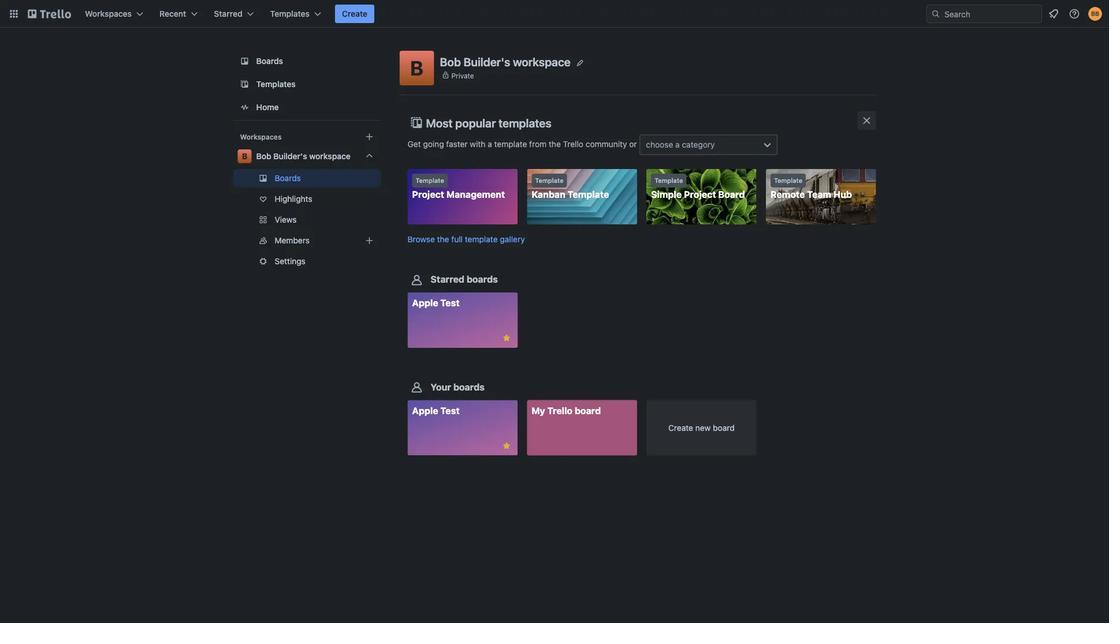 Task type: describe. For each thing, give the bounding box(es) containing it.
choose a category
[[646, 140, 715, 150]]

1 click to unstar this board. it will be removed from your starred list. image from the top
[[501, 333, 512, 344]]

back to home image
[[28, 5, 71, 23]]

from
[[529, 139, 547, 149]]

bob builder (bobbuilder40) image
[[1088, 7, 1102, 21]]

starred for starred boards
[[431, 274, 464, 285]]

template board image
[[238, 77, 252, 91]]

recent button
[[153, 5, 205, 23]]

0 notifications image
[[1047, 7, 1061, 21]]

team
[[807, 189, 831, 200]]

b button
[[399, 51, 434, 85]]

add image
[[362, 234, 376, 248]]

2 apple test link from the top
[[408, 401, 518, 456]]

views
[[275, 215, 297, 225]]

popular
[[455, 116, 496, 130]]

create button
[[335, 5, 374, 23]]

get
[[408, 139, 421, 149]]

1 horizontal spatial workspaces
[[240, 133, 282, 141]]

Search field
[[940, 5, 1042, 23]]

template remote team hub
[[771, 177, 852, 200]]

0 horizontal spatial b
[[242, 152, 247, 161]]

templates link
[[233, 74, 381, 95]]

starred for starred
[[214, 9, 242, 18]]

gallery
[[500, 235, 525, 244]]

0 vertical spatial trello
[[563, 139, 583, 149]]

boards for first boards link from the top
[[256, 56, 283, 66]]

template for simple
[[655, 177, 683, 185]]

board
[[718, 189, 745, 200]]

highlights link
[[233, 190, 381, 209]]

2 boards link from the top
[[233, 169, 381, 188]]

1 vertical spatial workspace
[[309, 152, 351, 161]]

get going faster with a template from the trello community or
[[408, 139, 639, 149]]

create for create
[[342, 9, 368, 18]]

with
[[470, 139, 486, 149]]

create new board
[[668, 423, 735, 433]]

b inside button
[[410, 56, 423, 80]]

1 vertical spatial the
[[437, 235, 449, 244]]

0 horizontal spatial a
[[488, 139, 492, 149]]

going
[[423, 139, 444, 149]]

1 horizontal spatial a
[[675, 140, 680, 150]]

templates
[[499, 116, 552, 130]]

boards for first boards link from the bottom of the page
[[275, 174, 301, 183]]

home
[[256, 103, 279, 112]]

my trello board link
[[527, 401, 637, 456]]

your
[[431, 382, 451, 393]]

1 vertical spatial bob
[[256, 152, 271, 161]]

2 test from the top
[[440, 406, 460, 416]]

or
[[629, 139, 637, 149]]

full
[[451, 235, 463, 244]]

new
[[695, 423, 711, 433]]

simple
[[651, 189, 682, 200]]

trello inside 'link'
[[547, 406, 573, 416]]

apple test for second the click to unstar this board. it will be removed from your starred list. image from the bottom of the page
[[412, 298, 460, 309]]

apple for second the click to unstar this board. it will be removed from your starred list. image from the bottom of the page
[[412, 298, 438, 309]]

templates inside templates link
[[256, 79, 296, 89]]

1 apple test link from the top
[[408, 293, 518, 348]]

1 boards link from the top
[[233, 51, 381, 72]]

project inside template simple project board
[[684, 189, 716, 200]]

1 horizontal spatial workspace
[[513, 55, 571, 69]]

faster
[[446, 139, 468, 149]]

browse the full template gallery link
[[408, 235, 525, 244]]

template for remote
[[774, 177, 803, 185]]

category
[[682, 140, 715, 150]]



Task type: vqa. For each thing, say whether or not it's contained in the screenshot.
before
no



Task type: locate. For each thing, give the bounding box(es) containing it.
my
[[532, 406, 545, 416]]

0 vertical spatial apple test link
[[408, 293, 518, 348]]

a right with
[[488, 139, 492, 149]]

0 horizontal spatial project
[[412, 189, 444, 200]]

boards link
[[233, 51, 381, 72], [233, 169, 381, 188]]

0 horizontal spatial board
[[575, 406, 601, 416]]

0 horizontal spatial builder's
[[273, 152, 307, 161]]

boards up highlights at the top
[[275, 174, 301, 183]]

0 vertical spatial templates
[[270, 9, 310, 18]]

0 vertical spatial apple
[[412, 298, 438, 309]]

1 vertical spatial apple
[[412, 406, 438, 416]]

templates right starred dropdown button
[[270, 9, 310, 18]]

1 horizontal spatial starred
[[431, 274, 464, 285]]

1 vertical spatial template
[[465, 235, 498, 244]]

starred
[[214, 9, 242, 18], [431, 274, 464, 285]]

0 vertical spatial boards
[[467, 274, 498, 285]]

browse
[[408, 235, 435, 244]]

apple
[[412, 298, 438, 309], [412, 406, 438, 416]]

1 vertical spatial apple test link
[[408, 401, 518, 456]]

template right kanban
[[568, 189, 609, 200]]

settings
[[275, 257, 306, 266]]

apple test down your
[[412, 406, 460, 416]]

apple down your
[[412, 406, 438, 416]]

apple test link
[[408, 293, 518, 348], [408, 401, 518, 456]]

board image
[[238, 54, 252, 68]]

0 vertical spatial test
[[440, 298, 460, 309]]

highlights
[[275, 194, 312, 204]]

template inside template remote team hub
[[774, 177, 803, 185]]

apple test
[[412, 298, 460, 309], [412, 406, 460, 416]]

bob builder's workspace up private
[[440, 55, 571, 69]]

recent
[[159, 9, 186, 18]]

click to unstar this board. it will be removed from your starred list. image
[[501, 333, 512, 344], [501, 441, 512, 451]]

boards
[[467, 274, 498, 285], [453, 382, 485, 393]]

boards right your
[[453, 382, 485, 393]]

0 vertical spatial bob
[[440, 55, 461, 69]]

members
[[275, 236, 310, 246]]

project left board
[[684, 189, 716, 200]]

template
[[416, 177, 444, 185], [535, 177, 564, 185], [655, 177, 683, 185], [774, 177, 803, 185], [568, 189, 609, 200]]

your boards
[[431, 382, 485, 393]]

choose
[[646, 140, 673, 150]]

templates inside templates dropdown button
[[270, 9, 310, 18]]

workspaces button
[[78, 5, 150, 23]]

most popular templates
[[426, 116, 552, 130]]

test
[[440, 298, 460, 309], [440, 406, 460, 416]]

a
[[488, 139, 492, 149], [675, 140, 680, 150]]

template simple project board
[[651, 177, 745, 200]]

workspace up highlights link
[[309, 152, 351, 161]]

home image
[[238, 101, 252, 114]]

boards down the browse the full template gallery at the left of the page
[[467, 274, 498, 285]]

0 vertical spatial builder's
[[464, 55, 510, 69]]

boards for starred boards
[[467, 274, 498, 285]]

members link
[[233, 232, 381, 250]]

kanban
[[532, 189, 565, 200]]

template kanban template
[[532, 177, 609, 200]]

template inside template simple project board
[[655, 177, 683, 185]]

1 vertical spatial boards
[[275, 174, 301, 183]]

0 horizontal spatial create
[[342, 9, 368, 18]]

workspaces inside dropdown button
[[85, 9, 132, 18]]

1 horizontal spatial builder's
[[464, 55, 510, 69]]

1 horizontal spatial bob builder's workspace
[[440, 55, 571, 69]]

most
[[426, 116, 453, 130]]

primary element
[[0, 0, 1109, 28]]

workspace down primary element
[[513, 55, 571, 69]]

workspace
[[513, 55, 571, 69], [309, 152, 351, 161]]

board for my trello board
[[575, 406, 601, 416]]

bob builder's workspace up highlights link
[[256, 152, 351, 161]]

1 horizontal spatial the
[[549, 139, 561, 149]]

my trello board
[[532, 406, 601, 416]]

1 test from the top
[[440, 298, 460, 309]]

create
[[342, 9, 368, 18], [668, 423, 693, 433]]

open information menu image
[[1069, 8, 1080, 20]]

template for kanban
[[535, 177, 564, 185]]

1 vertical spatial test
[[440, 406, 460, 416]]

board
[[575, 406, 601, 416], [713, 423, 735, 433]]

1 vertical spatial bob builder's workspace
[[256, 152, 351, 161]]

create a workspace image
[[362, 130, 376, 144]]

0 vertical spatial apple test
[[412, 298, 460, 309]]

bob down home
[[256, 152, 271, 161]]

template
[[494, 139, 527, 149], [465, 235, 498, 244]]

starred down full
[[431, 274, 464, 285]]

test down starred boards
[[440, 298, 460, 309]]

0 vertical spatial template
[[494, 139, 527, 149]]

1 project from the left
[[412, 189, 444, 200]]

b left private
[[410, 56, 423, 80]]

0 horizontal spatial bob
[[256, 152, 271, 161]]

0 horizontal spatial the
[[437, 235, 449, 244]]

board right the "new" at the bottom of the page
[[713, 423, 735, 433]]

trello left community
[[563, 139, 583, 149]]

the right "from"
[[549, 139, 561, 149]]

1 vertical spatial boards
[[453, 382, 485, 393]]

0 vertical spatial starred
[[214, 9, 242, 18]]

apple test for first the click to unstar this board. it will be removed from your starred list. image from the bottom of the page
[[412, 406, 460, 416]]

template for project
[[416, 177, 444, 185]]

2 apple test from the top
[[412, 406, 460, 416]]

template project management
[[412, 177, 505, 200]]

management
[[446, 189, 505, 200]]

trello right the my
[[547, 406, 573, 416]]

a right choose
[[675, 140, 680, 150]]

template right full
[[465, 235, 498, 244]]

1 horizontal spatial b
[[410, 56, 423, 80]]

bob up private
[[440, 55, 461, 69]]

workspaces
[[85, 9, 132, 18], [240, 133, 282, 141]]

templates
[[270, 9, 310, 18], [256, 79, 296, 89]]

1 vertical spatial starred
[[431, 274, 464, 285]]

hub
[[834, 189, 852, 200]]

builder's up private
[[464, 55, 510, 69]]

1 vertical spatial b
[[242, 152, 247, 161]]

0 vertical spatial boards link
[[233, 51, 381, 72]]

template up remote
[[774, 177, 803, 185]]

community
[[586, 139, 627, 149]]

1 apple test from the top
[[412, 298, 460, 309]]

2 click to unstar this board. it will be removed from your starred list. image from the top
[[501, 441, 512, 451]]

0 horizontal spatial workspace
[[309, 152, 351, 161]]

1 vertical spatial templates
[[256, 79, 296, 89]]

templates button
[[263, 5, 328, 23]]

0 vertical spatial workspaces
[[85, 9, 132, 18]]

boards right board image in the left top of the page
[[256, 56, 283, 66]]

settings link
[[233, 252, 381, 271]]

starred right recent popup button
[[214, 9, 242, 18]]

board right the my
[[575, 406, 601, 416]]

create for create new board
[[668, 423, 693, 433]]

boards link up templates link
[[233, 51, 381, 72]]

0 vertical spatial the
[[549, 139, 561, 149]]

home link
[[233, 97, 381, 118]]

1 horizontal spatial create
[[668, 423, 693, 433]]

template inside template project management
[[416, 177, 444, 185]]

the
[[549, 139, 561, 149], [437, 235, 449, 244]]

template down templates
[[494, 139, 527, 149]]

apple test link down your boards
[[408, 401, 518, 456]]

1 horizontal spatial bob
[[440, 55, 461, 69]]

1 horizontal spatial board
[[713, 423, 735, 433]]

0 vertical spatial boards
[[256, 56, 283, 66]]

1 vertical spatial click to unstar this board. it will be removed from your starred list. image
[[501, 441, 512, 451]]

1 vertical spatial workspaces
[[240, 133, 282, 141]]

0 vertical spatial workspace
[[513, 55, 571, 69]]

1 apple from the top
[[412, 298, 438, 309]]

0 horizontal spatial workspaces
[[85, 9, 132, 18]]

starred button
[[207, 5, 261, 23]]

project up browse on the top of page
[[412, 189, 444, 200]]

create inside button
[[342, 9, 368, 18]]

apple test down starred boards
[[412, 298, 460, 309]]

1 vertical spatial apple test
[[412, 406, 460, 416]]

1 vertical spatial trello
[[547, 406, 573, 416]]

boards for your boards
[[453, 382, 485, 393]]

private
[[451, 71, 474, 80]]

search image
[[931, 9, 940, 18]]

starred boards
[[431, 274, 498, 285]]

boards
[[256, 56, 283, 66], [275, 174, 301, 183]]

1 vertical spatial create
[[668, 423, 693, 433]]

1 vertical spatial board
[[713, 423, 735, 433]]

1 vertical spatial builder's
[[273, 152, 307, 161]]

bob builder's workspace
[[440, 55, 571, 69], [256, 152, 351, 161]]

apple test link down starred boards
[[408, 293, 518, 348]]

apple for first the click to unstar this board. it will be removed from your starred list. image from the bottom of the page
[[412, 406, 438, 416]]

1 horizontal spatial project
[[684, 189, 716, 200]]

1 vertical spatial boards link
[[233, 169, 381, 188]]

test down your boards
[[440, 406, 460, 416]]

project inside template project management
[[412, 189, 444, 200]]

b
[[410, 56, 423, 80], [242, 152, 247, 161]]

template up "simple"
[[655, 177, 683, 185]]

0 vertical spatial create
[[342, 9, 368, 18]]

0 vertical spatial click to unstar this board. it will be removed from your starred list. image
[[501, 333, 512, 344]]

project
[[412, 189, 444, 200], [684, 189, 716, 200]]

starred inside starred dropdown button
[[214, 9, 242, 18]]

bob
[[440, 55, 461, 69], [256, 152, 271, 161]]

2 project from the left
[[684, 189, 716, 200]]

apple down starred boards
[[412, 298, 438, 309]]

builder's up highlights at the top
[[273, 152, 307, 161]]

0 horizontal spatial starred
[[214, 9, 242, 18]]

2 apple from the top
[[412, 406, 438, 416]]

0 vertical spatial bob builder's workspace
[[440, 55, 571, 69]]

0 vertical spatial b
[[410, 56, 423, 80]]

template down going
[[416, 177, 444, 185]]

board for create new board
[[713, 423, 735, 433]]

templates up home
[[256, 79, 296, 89]]

builder's
[[464, 55, 510, 69], [273, 152, 307, 161]]

0 vertical spatial board
[[575, 406, 601, 416]]

0 horizontal spatial bob builder's workspace
[[256, 152, 351, 161]]

board inside 'link'
[[575, 406, 601, 416]]

remote
[[771, 189, 805, 200]]

b down home icon
[[242, 152, 247, 161]]

template up kanban
[[535, 177, 564, 185]]

the left full
[[437, 235, 449, 244]]

trello
[[563, 139, 583, 149], [547, 406, 573, 416]]

views link
[[233, 211, 381, 229]]

browse the full template gallery
[[408, 235, 525, 244]]

boards link up highlights link
[[233, 169, 381, 188]]



